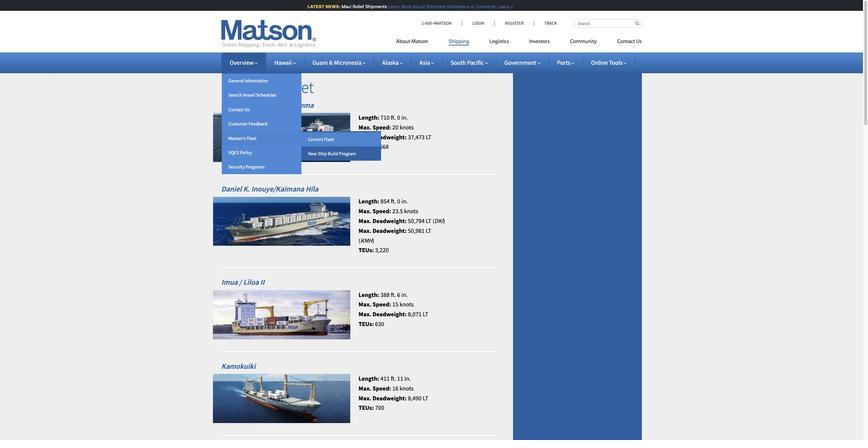 Task type: describe. For each thing, give the bounding box(es) containing it.
shipping link
[[439, 36, 479, 50]]

15
[[392, 301, 398, 308]]

or
[[469, 4, 473, 9]]

online
[[591, 59, 608, 66]]

anchorage
[[221, 100, 255, 110]]

0 horizontal spatial contact us link
[[222, 102, 301, 117]]

5 max. from the top
[[359, 227, 371, 235]]

length: for length: 854 ft. 0 in. max. speed: 23.5 knots max. deadweight: 50,794 lt ( dki ) max. deadweight:
[[359, 197, 379, 205]]

current
[[308, 136, 323, 142]]

in. for 23.5
[[401, 197, 408, 205]]

ports link
[[557, 59, 574, 66]]

deadweight: for 854
[[373, 217, 407, 225]]

more
[[400, 4, 410, 9]]

lt for length: 388 ft. 6 in. max. speed: 15 knots max. deadweight: 8,071 lt teus: 630
[[423, 310, 428, 318]]

50,794
[[408, 217, 425, 225]]

k.
[[243, 184, 250, 194]]

ports
[[557, 59, 570, 66]]

speed: for 388
[[373, 301, 391, 308]]

about matson link
[[396, 36, 439, 50]]

0 for 20
[[397, 114, 400, 121]]

investors link
[[519, 36, 560, 50]]

programs
[[246, 164, 265, 170]]

kmh ) teus: 3,220
[[359, 237, 389, 254]]

feedback
[[249, 121, 268, 127]]

matson
[[411, 39, 428, 44]]

in. for 20
[[401, 114, 408, 121]]

imua loaded with matson containers image
[[213, 290, 350, 339]]

alaska link
[[382, 59, 403, 66]]

11
[[397, 375, 403, 382]]

loans
[[496, 4, 508, 9]]

pacific
[[467, 59, 484, 66]]

) inside length: 854 ft. 0 in. max. speed: 23.5 knots max. deadweight: 50,794 lt ( dki ) max. deadweight:
[[443, 217, 445, 225]]

speed: for 411
[[373, 384, 391, 392]]

length: for length: 710 ft. 0 in. max. speed: 20 knots max. deadweight: 37,473 lt teus: 1,668
[[359, 114, 379, 121]]

online tools link
[[591, 59, 627, 66]]

security programs link
[[222, 160, 301, 174]]

community
[[570, 39, 597, 44]]

asia
[[419, 59, 430, 66]]

liloa
[[243, 277, 259, 287]]

build
[[328, 151, 338, 157]]

1,668
[[375, 143, 389, 151]]

south pacific link
[[451, 59, 488, 66]]

hawaii link
[[274, 59, 296, 66]]

community link
[[560, 36, 607, 50]]

kodiak
[[261, 100, 283, 110]]

security
[[228, 164, 245, 170]]

alaska
[[382, 59, 399, 66]]

south
[[451, 59, 466, 66]]

information
[[245, 78, 268, 84]]

length: 854 ft. 0 in. max. speed: 23.5 knots max. deadweight: 50,794 lt ( dki ) max. deadweight:
[[359, 197, 445, 235]]

shipment
[[425, 4, 444, 9]]

8,071
[[408, 310, 422, 318]]

3,220
[[375, 246, 389, 254]]

deadweight: for 710
[[373, 133, 407, 141]]

Search search field
[[574, 19, 642, 28]]

login link
[[462, 20, 495, 26]]

blue matson logo with ocean, shipping, truck, rail and logistics written beneath it. image
[[221, 20, 316, 48]]

4 max. from the top
[[359, 217, 371, 225]]

schedules
[[256, 92, 277, 98]]

track link
[[534, 20, 557, 26]]

0 vertical spatial matson's fleet
[[221, 77, 314, 97]]

imua
[[221, 277, 238, 287]]

/ for kodiak
[[257, 100, 259, 110]]

710
[[380, 114, 390, 121]]

ft. for 388
[[391, 291, 396, 299]]

container
[[475, 4, 495, 9]]

search image
[[635, 21, 639, 25]]

388
[[380, 291, 390, 299]]

matson's fleet link
[[222, 131, 301, 145]]

register link
[[495, 20, 534, 26]]

shipments
[[364, 4, 386, 9]]

) inside "kmh ) teus: 3,220"
[[372, 237, 374, 244]]

search vessel schedules link
[[222, 88, 301, 102]]

speed: for 854
[[373, 207, 391, 215]]

relief
[[351, 4, 363, 9]]

50,981 lt (
[[359, 227, 431, 244]]

0 vertical spatial about
[[411, 4, 424, 9]]

learn more about shipment assistance or container loans > link
[[387, 4, 512, 9]]

overview
[[230, 59, 254, 66]]

us for left contact us link
[[245, 106, 250, 113]]

1-800-4matson link
[[422, 20, 462, 26]]

1 horizontal spatial contact us link
[[607, 36, 642, 50]]

hila
[[306, 184, 318, 194]]

logistics link
[[479, 36, 519, 50]]

imua / liloa ii
[[221, 277, 264, 287]]

hawaii
[[274, 59, 292, 66]]

security programs
[[228, 164, 265, 170]]

learn
[[387, 4, 399, 9]]

dki matson's new ship image
[[213, 197, 350, 246]]

sqes policy link
[[222, 145, 301, 160]]

1-800-4matson
[[422, 20, 452, 26]]

1 max. from the top
[[359, 123, 371, 131]]

0 vertical spatial matson's
[[221, 77, 278, 97]]

deadweight: for 388
[[373, 310, 407, 318]]

teus: inside "kmh ) teus: 3,220"
[[359, 246, 374, 254]]

length: for length: 388 ft. 6 in. max. speed: 15 knots max. deadweight: 8,071 lt teus: 630
[[359, 291, 379, 299]]

50,981
[[408, 227, 425, 235]]

investors
[[529, 39, 550, 44]]

overview link
[[230, 59, 258, 66]]

ft. for 710
[[391, 114, 396, 121]]

asia link
[[419, 59, 434, 66]]

tools
[[609, 59, 623, 66]]

&
[[329, 59, 333, 66]]

6
[[397, 291, 400, 299]]

deadweight: for 411
[[373, 394, 407, 402]]

1 vertical spatial contact
[[228, 106, 244, 113]]



Task type: locate. For each thing, give the bounding box(es) containing it.
fleet for matson's fleet link
[[247, 135, 257, 141]]

guam & micronesia
[[313, 59, 362, 66]]

4 deadweight: from the top
[[373, 310, 407, 318]]

1 vertical spatial contact us
[[228, 106, 250, 113]]

0 horizontal spatial fleet
[[247, 135, 257, 141]]

/ left liloa
[[239, 277, 242, 287]]

lt inside length: 411 ft. 11 in. max. speed: 16 knots max. deadweight: 8,490 lt teus: 700
[[423, 394, 428, 402]]

about left matson
[[396, 39, 410, 44]]

2 ft. from the top
[[391, 197, 396, 205]]

in. inside length: 710 ft. 0 in. max. speed: 20 knots max. deadweight: 37,473 lt teus: 1,668
[[401, 114, 408, 121]]

lt right 8,071
[[423, 310, 428, 318]]

( inside 50,981 lt (
[[359, 237, 360, 244]]

speed: inside the length: 388 ft. 6 in. max. speed: 15 knots max. deadweight: 8,071 lt teus: 630
[[373, 301, 391, 308]]

general information
[[228, 78, 268, 84]]

lt for length: 411 ft. 11 in. max. speed: 16 knots max. deadweight: 8,490 lt teus: 700
[[423, 394, 428, 402]]

ft. for 411
[[391, 375, 396, 382]]

knots for 8,071
[[400, 301, 414, 308]]

length: left 710
[[359, 114, 379, 121]]

4matson
[[433, 20, 452, 26]]

1 horizontal spatial contact us
[[617, 39, 642, 44]]

lt right 37,473
[[426, 133, 431, 141]]

top menu navigation
[[396, 36, 642, 50]]

contact us down search icon
[[617, 39, 642, 44]]

contact us link up the feedback
[[222, 102, 301, 117]]

us up customer feedback
[[245, 106, 250, 113]]

teus: inside length: 710 ft. 0 in. max. speed: 20 knots max. deadweight: 37,473 lt teus: 1,668
[[359, 143, 374, 151]]

matson's
[[221, 77, 278, 97], [228, 135, 246, 141]]

1 vertical spatial contact us link
[[222, 102, 301, 117]]

speed: down 710
[[373, 123, 391, 131]]

( inside length: 854 ft. 0 in. max. speed: 23.5 knots max. deadweight: 50,794 lt ( dki ) max. deadweight:
[[433, 217, 434, 225]]

/ right kodiak
[[285, 100, 287, 110]]

3 speed: from the top
[[373, 301, 391, 308]]

guam
[[313, 59, 328, 66]]

ii
[[260, 277, 264, 287]]

knots for 8,490
[[400, 384, 414, 392]]

about right the more
[[411, 4, 424, 9]]

deadweight: inside the length: 388 ft. 6 in. max. speed: 15 knots max. deadweight: 8,071 lt teus: 630
[[373, 310, 407, 318]]

length: for length: 411 ft. 11 in. max. speed: 16 knots max. deadweight: 8,490 lt teus: 700
[[359, 375, 379, 382]]

deadweight: down 15
[[373, 310, 407, 318]]

)
[[443, 217, 445, 225], [372, 237, 374, 244]]

new ship build program link
[[301, 146, 381, 161]]

knots
[[400, 123, 414, 131], [404, 207, 418, 215], [400, 301, 414, 308], [400, 384, 414, 392]]

ft. for 854
[[391, 197, 396, 205]]

lt inside length: 710 ft. 0 in. max. speed: 20 knots max. deadweight: 37,473 lt teus: 1,668
[[426, 133, 431, 141]]

4 ft. from the top
[[391, 375, 396, 382]]

speed: down 388
[[373, 301, 391, 308]]

2 speed: from the top
[[373, 207, 391, 215]]

0 horizontal spatial about
[[396, 39, 410, 44]]

news:
[[324, 4, 339, 9]]

sqes policy
[[228, 150, 252, 156]]

ft. left 11 at the left of page
[[391, 375, 396, 382]]

length: left 388
[[359, 291, 379, 299]]

3 deadweight: from the top
[[373, 227, 407, 235]]

>
[[509, 4, 512, 9]]

1 length: from the top
[[359, 114, 379, 121]]

knots inside length: 411 ft. 11 in. max. speed: 16 knots max. deadweight: 8,490 lt teus: 700
[[400, 384, 414, 392]]

knots inside length: 854 ft. 0 in. max. speed: 23.5 knots max. deadweight: 50,794 lt ( dki ) max. deadweight:
[[404, 207, 418, 215]]

teus: inside length: 411 ft. 11 in. max. speed: 16 knots max. deadweight: 8,490 lt teus: 700
[[359, 404, 374, 412]]

3 max. from the top
[[359, 207, 371, 215]]

length: inside the length: 388 ft. 6 in. max. speed: 15 knots max. deadweight: 8,071 lt teus: 630
[[359, 291, 379, 299]]

0 vertical spatial (
[[433, 217, 434, 225]]

customer feedback
[[228, 121, 268, 127]]

speed: down 411
[[373, 384, 391, 392]]

customer feedback link
[[222, 117, 301, 131]]

ft. right 710
[[391, 114, 396, 121]]

7 max. from the top
[[359, 310, 371, 318]]

contact us up the customer
[[228, 106, 250, 113]]

deadweight: inside length: 710 ft. 0 in. max. speed: 20 knots max. deadweight: 37,473 lt teus: 1,668
[[373, 133, 407, 141]]

knots right 15
[[400, 301, 414, 308]]

length: 411 ft. 11 in. max. speed: 16 knots max. deadweight: 8,490 lt teus: 700
[[359, 375, 428, 412]]

dki
[[434, 217, 443, 225]]

2 max. from the top
[[359, 133, 371, 141]]

lt inside length: 854 ft. 0 in. max. speed: 23.5 knots max. deadweight: 50,794 lt ( dki ) max. deadweight:
[[426, 217, 431, 225]]

0 vertical spatial 0
[[397, 114, 400, 121]]

2 length: from the top
[[359, 197, 379, 205]]

government link
[[505, 59, 540, 66]]

length: left 411
[[359, 375, 379, 382]]

length: 710 ft. 0 in. max. speed: 20 knots max. deadweight: 37,473 lt teus: 1,668
[[359, 114, 431, 151]]

micronesia
[[334, 59, 362, 66]]

kmh
[[360, 237, 372, 244]]

in. up 23.5
[[401, 197, 408, 205]]

1-
[[422, 20, 425, 26]]

1 teus: from the top
[[359, 143, 374, 151]]

6 max. from the top
[[359, 301, 371, 308]]

0 for 23.5
[[397, 197, 400, 205]]

1 horizontal spatial us
[[636, 39, 642, 44]]

teus: left 700
[[359, 404, 374, 412]]

5 deadweight: from the top
[[373, 394, 407, 402]]

teus: left 630
[[359, 320, 374, 328]]

contact up tools
[[617, 39, 635, 44]]

0 inside length: 854 ft. 0 in. max. speed: 23.5 knots max. deadweight: 50,794 lt ( dki ) max. deadweight:
[[397, 197, 400, 205]]

contact down search
[[228, 106, 244, 113]]

in. for 16
[[405, 375, 411, 382]]

general
[[228, 78, 244, 84]]

matson's fleet inside matson's fleet link
[[228, 135, 257, 141]]

3 ft. from the top
[[391, 291, 396, 299]]

/ down search vessel schedules
[[257, 100, 259, 110]]

deadweight: down 23.5
[[373, 217, 407, 225]]

4 length: from the top
[[359, 375, 379, 382]]

lt inside 50,981 lt (
[[426, 227, 431, 235]]

speed: for 710
[[373, 123, 391, 131]]

800-
[[425, 20, 433, 26]]

in. for 15
[[401, 291, 408, 299]]

fleet
[[282, 77, 314, 97], [247, 135, 257, 141], [324, 136, 334, 142]]

logistics
[[489, 39, 509, 44]]

1 vertical spatial matson's
[[228, 135, 246, 141]]

in.
[[401, 114, 408, 121], [401, 197, 408, 205], [401, 291, 408, 299], [405, 375, 411, 382]]

government
[[505, 59, 536, 66]]

speed: down 854
[[373, 207, 391, 215]]

fleet up tacoma
[[282, 77, 314, 97]]

4 teus: from the top
[[359, 404, 374, 412]]

0
[[397, 114, 400, 121], [397, 197, 400, 205]]

fleet down customer feedback
[[247, 135, 257, 141]]

ft. inside length: 411 ft. 11 in. max. speed: 16 knots max. deadweight: 8,490 lt teus: 700
[[391, 375, 396, 382]]

knots right 20
[[400, 123, 414, 131]]

length: inside length: 854 ft. 0 in. max. speed: 23.5 knots max. deadweight: 50,794 lt ( dki ) max. deadweight:
[[359, 197, 379, 205]]

37,473
[[408, 133, 425, 141]]

ft. left '6'
[[391, 291, 396, 299]]

teus: left 1,668
[[359, 143, 374, 151]]

section
[[504, 62, 650, 440]]

fleet right current
[[324, 136, 334, 142]]

south pacific
[[451, 59, 484, 66]]

matson's fleet
[[221, 77, 314, 97], [228, 135, 257, 141]]

0 inside length: 710 ft. 0 in. max. speed: 20 knots max. deadweight: 37,473 lt teus: 1,668
[[397, 114, 400, 121]]

0 up 20
[[397, 114, 400, 121]]

1 deadweight: from the top
[[373, 133, 407, 141]]

speed: inside length: 710 ft. 0 in. max. speed: 20 knots max. deadweight: 37,473 lt teus: 1,668
[[373, 123, 391, 131]]

lt for length: 710 ft. 0 in. max. speed: 20 knots max. deadweight: 37,473 lt teus: 1,668
[[426, 133, 431, 141]]

knots up 50,794
[[404, 207, 418, 215]]

700
[[375, 404, 384, 412]]

0 vertical spatial contact us
[[617, 39, 642, 44]]

general information link
[[222, 74, 301, 88]]

speed: inside length: 854 ft. 0 in. max. speed: 23.5 knots max. deadweight: 50,794 lt ( dki ) max. deadweight:
[[373, 207, 391, 215]]

0 horizontal spatial contact
[[228, 106, 244, 113]]

1 vertical spatial 0
[[397, 197, 400, 205]]

9 max. from the top
[[359, 394, 371, 402]]

in. right 11 at the left of page
[[405, 375, 411, 382]]

contact us link
[[607, 36, 642, 50], [222, 102, 301, 117]]

teus: for length: 710 ft. 0 in. max. speed: 20 knots max. deadweight: 37,473 lt teus: 1,668
[[359, 143, 374, 151]]

deadweight: inside length: 411 ft. 11 in. max. speed: 16 knots max. deadweight: 8,490 lt teus: 700
[[373, 394, 407, 402]]

matson's inside matson's fleet link
[[228, 135, 246, 141]]

register
[[505, 20, 524, 26]]

latest news: maui relief shipments learn more about shipment assistance or container loans >
[[306, 4, 512, 9]]

contact us inside top menu navigation
[[617, 39, 642, 44]]

0 horizontal spatial /
[[239, 277, 242, 287]]

ft. inside length: 854 ft. 0 in. max. speed: 23.5 knots max. deadweight: 50,794 lt ( dki ) max. deadweight:
[[391, 197, 396, 205]]

lt right '8,490'
[[423, 394, 428, 402]]

0 vertical spatial contact
[[617, 39, 635, 44]]

deadweight: down 20
[[373, 133, 407, 141]]

fleet for current fleet link
[[324, 136, 334, 142]]

search vessel schedules
[[228, 92, 277, 98]]

0 vertical spatial contact us link
[[607, 36, 642, 50]]

speed: inside length: 411 ft. 11 in. max. speed: 16 knots max. deadweight: 8,490 lt teus: 700
[[373, 384, 391, 392]]

in. right 710
[[401, 114, 408, 121]]

shipping
[[449, 39, 469, 44]]

1 vertical spatial about
[[396, 39, 410, 44]]

latest
[[306, 4, 323, 9]]

guam & micronesia link
[[313, 59, 366, 66]]

knots for 50,794
[[404, 207, 418, 215]]

ft. right 854
[[391, 197, 396, 205]]

1 horizontal spatial (
[[433, 217, 434, 225]]

maui
[[340, 4, 350, 9]]

deadweight: down 16
[[373, 394, 407, 402]]

1 vertical spatial matson's fleet
[[228, 135, 257, 141]]

1 horizontal spatial /
[[257, 100, 259, 110]]

0 horizontal spatial contact us
[[228, 106, 250, 113]]

lt
[[426, 133, 431, 141], [426, 217, 431, 225], [426, 227, 431, 235], [423, 310, 428, 318], [423, 394, 428, 402]]

daniel k. inouye/kaimana hila
[[221, 184, 318, 194]]

20
[[392, 123, 398, 131]]

contact
[[617, 39, 635, 44], [228, 106, 244, 113]]

tacoma
[[289, 100, 314, 110]]

contact us link up tools
[[607, 36, 642, 50]]

knots for 37,473
[[400, 123, 414, 131]]

0 vertical spatial us
[[636, 39, 642, 44]]

length:
[[359, 114, 379, 121], [359, 197, 379, 205], [359, 291, 379, 299], [359, 375, 379, 382]]

us down search icon
[[636, 39, 642, 44]]

about inside top menu navigation
[[396, 39, 410, 44]]

in. inside length: 854 ft. 0 in. max. speed: 23.5 knots max. deadweight: 50,794 lt ( dki ) max. deadweight:
[[401, 197, 408, 205]]

1 horizontal spatial fleet
[[282, 77, 314, 97]]

/ for liloa
[[239, 277, 242, 287]]

inouye/kaimana
[[251, 184, 304, 194]]

0 up 23.5
[[397, 197, 400, 205]]

23.5
[[392, 207, 403, 215]]

track
[[544, 20, 557, 26]]

1 horizontal spatial contact
[[617, 39, 635, 44]]

16
[[392, 384, 398, 392]]

2 horizontal spatial fleet
[[324, 136, 334, 142]]

1 vertical spatial )
[[372, 237, 374, 244]]

lt right 50,981
[[426, 227, 431, 235]]

(
[[433, 217, 434, 225], [359, 237, 360, 244]]

speed:
[[373, 123, 391, 131], [373, 207, 391, 215], [373, 301, 391, 308], [373, 384, 391, 392]]

teus: for length: 411 ft. 11 in. max. speed: 16 knots max. deadweight: 8,490 lt teus: 700
[[359, 404, 374, 412]]

teus: for length: 388 ft. 6 in. max. speed: 15 knots max. deadweight: 8,071 lt teus: 630
[[359, 320, 374, 328]]

knots inside length: 710 ft. 0 in. max. speed: 20 knots max. deadweight: 37,473 lt teus: 1,668
[[400, 123, 414, 131]]

in. inside the length: 388 ft. 6 in. max. speed: 15 knots max. deadweight: 8,071 lt teus: 630
[[401, 291, 408, 299]]

us for contact us link to the right
[[636, 39, 642, 44]]

in. right '6'
[[401, 291, 408, 299]]

knots inside the length: 388 ft. 6 in. max. speed: 15 knots max. deadweight: 8,071 lt teus: 630
[[400, 301, 414, 308]]

length: inside length: 710 ft. 0 in. max. speed: 20 knots max. deadweight: 37,473 lt teus: 1,668
[[359, 114, 379, 121]]

in. inside length: 411 ft. 11 in. max. speed: 16 knots max. deadweight: 8,490 lt teus: 700
[[405, 375, 411, 382]]

ft. inside length: 710 ft. 0 in. max. speed: 20 knots max. deadweight: 37,473 lt teus: 1,668
[[391, 114, 396, 121]]

max.
[[359, 123, 371, 131], [359, 133, 371, 141], [359, 207, 371, 215], [359, 217, 371, 225], [359, 227, 371, 235], [359, 301, 371, 308], [359, 310, 371, 318], [359, 384, 371, 392], [359, 394, 371, 402]]

lt for length: 854 ft. 0 in. max. speed: 23.5 knots max. deadweight: 50,794 lt ( dki ) max. deadweight:
[[426, 217, 431, 225]]

teus: down kmh
[[359, 246, 374, 254]]

length: inside length: 411 ft. 11 in. max. speed: 16 knots max. deadweight: 8,490 lt teus: 700
[[359, 375, 379, 382]]

0 horizontal spatial (
[[359, 237, 360, 244]]

1 ft. from the top
[[391, 114, 396, 121]]

contact inside top menu navigation
[[617, 39, 635, 44]]

knots right 16
[[400, 384, 414, 392]]

3 length: from the top
[[359, 291, 379, 299]]

1 vertical spatial (
[[359, 237, 360, 244]]

/
[[257, 100, 259, 110], [285, 100, 287, 110], [239, 277, 242, 287]]

sqes
[[228, 150, 239, 156]]

1 vertical spatial us
[[245, 106, 250, 113]]

about
[[411, 4, 424, 9], [396, 39, 410, 44]]

0 horizontal spatial )
[[372, 237, 374, 244]]

teus: inside the length: 388 ft. 6 in. max. speed: 15 knots max. deadweight: 8,071 lt teus: 630
[[359, 320, 374, 328]]

lt left dki
[[426, 217, 431, 225]]

1 horizontal spatial )
[[443, 217, 445, 225]]

online tools
[[591, 59, 623, 66]]

assistance
[[446, 4, 468, 9]]

0 horizontal spatial us
[[245, 106, 250, 113]]

length: left 854
[[359, 197, 379, 205]]

search
[[228, 92, 242, 98]]

4 speed: from the top
[[373, 384, 391, 392]]

2 0 from the top
[[397, 197, 400, 205]]

us
[[636, 39, 642, 44], [245, 106, 250, 113]]

2 horizontal spatial /
[[285, 100, 287, 110]]

8 max. from the top
[[359, 384, 371, 392]]

ft. inside the length: 388 ft. 6 in. max. speed: 15 knots max. deadweight: 8,071 lt teus: 630
[[391, 291, 396, 299]]

1 0 from the top
[[397, 114, 400, 121]]

lt inside the length: 388 ft. 6 in. max. speed: 15 knots max. deadweight: 8,071 lt teus: 630
[[423, 310, 428, 318]]

2 deadweight: from the top
[[373, 217, 407, 225]]

deadweight: up 3,220
[[373, 227, 407, 235]]

us inside top menu navigation
[[636, 39, 642, 44]]

3 teus: from the top
[[359, 320, 374, 328]]

vessel
[[243, 92, 255, 98]]

None search field
[[574, 19, 642, 28]]

kamokuiki
[[221, 361, 256, 371]]

0 vertical spatial )
[[443, 217, 445, 225]]

current fleet link
[[301, 132, 381, 146]]

1 horizontal spatial about
[[411, 4, 424, 9]]

2 teus: from the top
[[359, 246, 374, 254]]

current fleet
[[308, 136, 334, 142]]

ft.
[[391, 114, 396, 121], [391, 197, 396, 205], [391, 291, 396, 299], [391, 375, 396, 382]]

1 speed: from the top
[[373, 123, 391, 131]]



Task type: vqa. For each thing, say whether or not it's contained in the screenshot.
the leftmost the track 'link'
no



